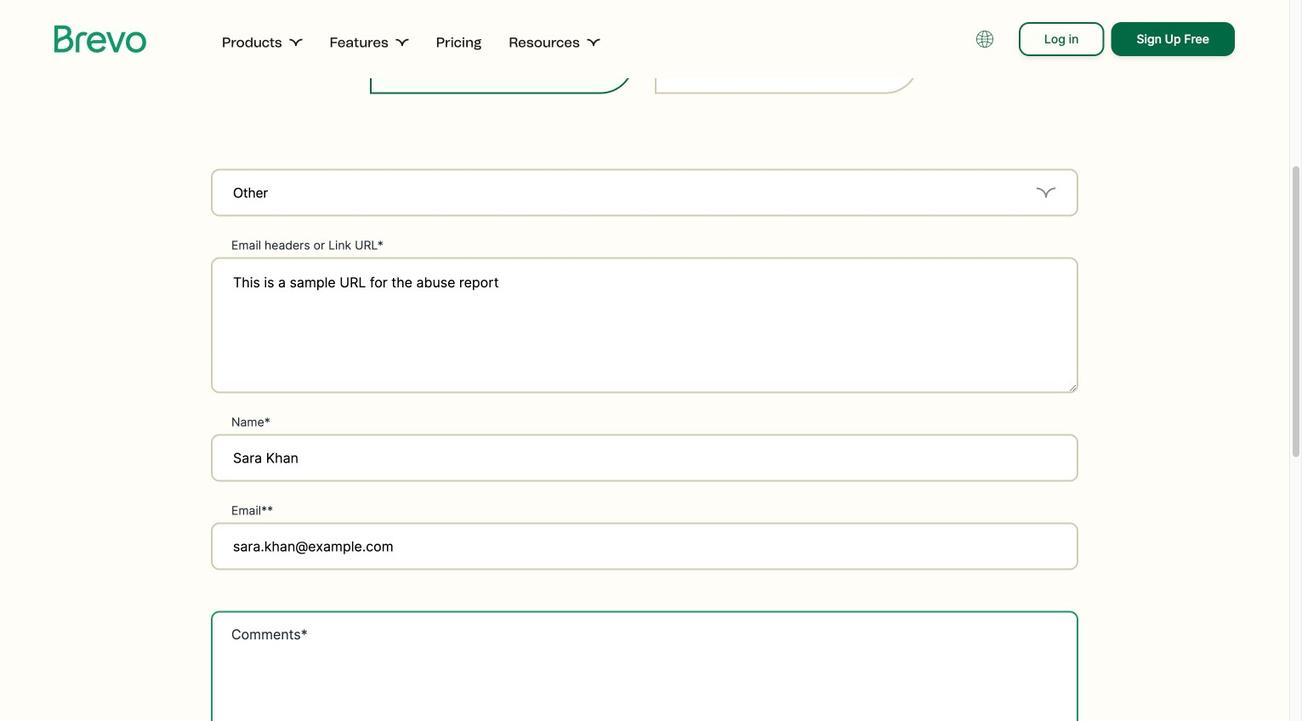 Task type: vqa. For each thing, say whether or not it's contained in the screenshot.
BUTTON icon
yes



Task type: describe. For each thing, give the bounding box(es) containing it.
2 sm__vebsc image from the left
[[395, 36, 409, 49]]

sm__vebsc image
[[587, 36, 600, 49]]

1 sm__vebsc image from the left
[[289, 36, 302, 49]]

contact us - report abuse element
[[102, 148, 1187, 721]]

Name text field
[[211, 434, 1079, 482]]

Comments text field
[[211, 611, 1079, 721]]

brevo image
[[54, 26, 147, 53]]



Task type: locate. For each thing, give the bounding box(es) containing it.
sm__vebsc image
[[289, 36, 302, 49], [395, 36, 409, 49]]

Email email field
[[211, 523, 1079, 570]]

button image
[[976, 31, 993, 48]]

1 horizontal spatial sm__vebsc image
[[395, 36, 409, 49]]

Email Headers or Link text field
[[211, 257, 1079, 393]]

0 horizontal spatial sm__vebsc image
[[289, 36, 302, 49]]



